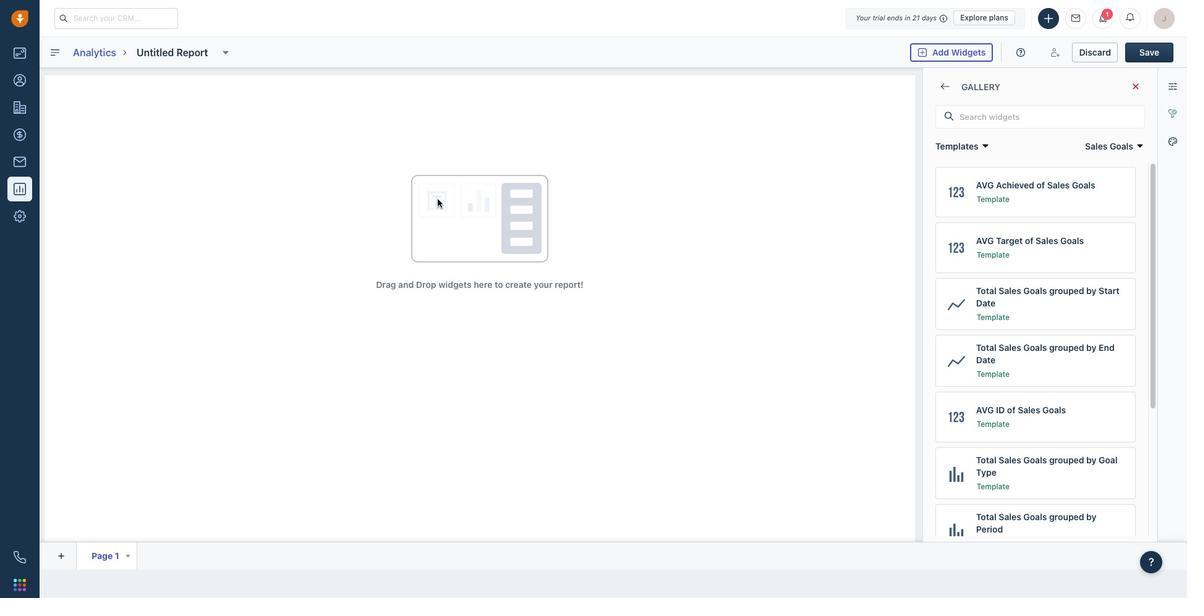 Task type: vqa. For each thing, say whether or not it's contained in the screenshot.
leftmost '1'
no



Task type: locate. For each thing, give the bounding box(es) containing it.
explore plans link
[[954, 11, 1015, 25]]

in
[[905, 14, 911, 22]]

1
[[1105, 10, 1109, 18]]

21
[[912, 14, 920, 22]]

1 link
[[1093, 8, 1114, 29]]

freshworks switcher image
[[14, 579, 26, 592]]

days
[[922, 14, 937, 22]]

your
[[856, 14, 871, 22]]

phone element
[[7, 545, 32, 570]]

plans
[[989, 13, 1008, 22]]

Search your CRM... text field
[[54, 8, 178, 29]]



Task type: describe. For each thing, give the bounding box(es) containing it.
trial
[[873, 14, 885, 22]]

explore plans
[[960, 13, 1008, 22]]

ends
[[887, 14, 903, 22]]

explore
[[960, 13, 987, 22]]

phone image
[[14, 552, 26, 564]]

your trial ends in 21 days
[[856, 14, 937, 22]]



